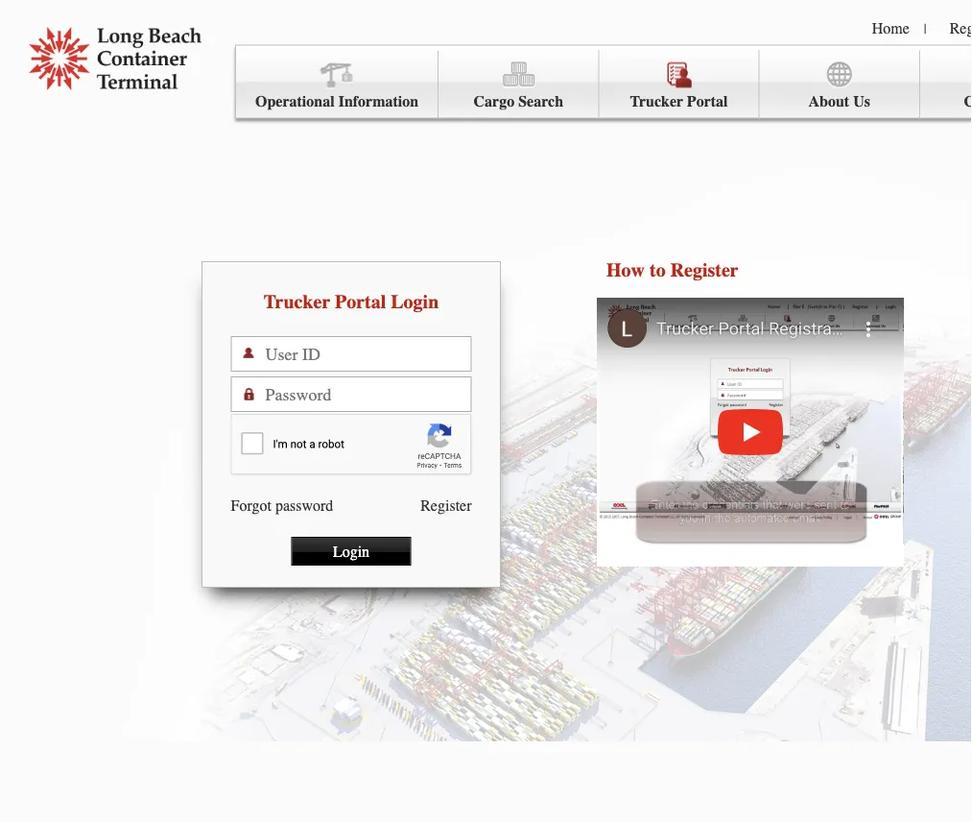 Task type: locate. For each thing, give the bounding box(es) containing it.
1 vertical spatial login
[[333, 542, 370, 560]]

1 vertical spatial register
[[421, 496, 472, 514]]

register
[[671, 259, 739, 281], [421, 496, 472, 514]]

about
[[809, 93, 850, 110]]

1 horizontal spatial portal
[[687, 93, 728, 110]]

menu bar
[[235, 45, 973, 119]]

0 horizontal spatial trucker
[[264, 291, 330, 313]]

1 horizontal spatial login
[[391, 291, 439, 313]]

0 vertical spatial trucker
[[630, 93, 684, 110]]

1 horizontal spatial register
[[671, 259, 739, 281]]

0 vertical spatial portal
[[687, 93, 728, 110]]

1 vertical spatial portal
[[335, 291, 386, 313]]

information
[[339, 93, 419, 110]]

password
[[276, 496, 334, 514]]

0 horizontal spatial login
[[333, 542, 370, 560]]

trucker for trucker portal
[[630, 93, 684, 110]]

portal
[[687, 93, 728, 110], [335, 291, 386, 313]]

login inside button
[[333, 542, 370, 560]]

0 vertical spatial register
[[671, 259, 739, 281]]

forgot password
[[231, 496, 334, 514]]

login button
[[291, 537, 411, 566]]

login up user id text field
[[391, 291, 439, 313]]

login
[[391, 291, 439, 313], [333, 542, 370, 560]]

cargo
[[474, 93, 515, 110]]

0 horizontal spatial portal
[[335, 291, 386, 313]]

portal for trucker portal
[[687, 93, 728, 110]]

trucker
[[630, 93, 684, 110], [264, 291, 330, 313]]

operational
[[255, 93, 335, 110]]

how to register
[[607, 259, 739, 281]]

cargo search
[[474, 93, 564, 110]]

login down password
[[333, 542, 370, 560]]

operational information
[[255, 93, 419, 110]]

1 horizontal spatial trucker
[[630, 93, 684, 110]]

1 vertical spatial trucker
[[264, 291, 330, 313]]

us
[[854, 93, 871, 110]]

operational information link
[[236, 50, 439, 118]]



Task type: vqa. For each thing, say whether or not it's contained in the screenshot.
Search
yes



Task type: describe. For each thing, give the bounding box(es) containing it.
about us
[[809, 93, 871, 110]]

to
[[650, 259, 666, 281]]

trucker portal link
[[600, 50, 760, 118]]

reg
[[950, 19, 973, 37]]

reg link
[[950, 19, 973, 37]]

trucker portal
[[630, 93, 728, 110]]

about us link
[[760, 50, 921, 118]]

register link
[[421, 496, 472, 514]]

trucker for trucker portal login
[[264, 291, 330, 313]]

|
[[925, 21, 927, 36]]

menu bar containing operational information
[[235, 45, 973, 119]]

cargo search link
[[439, 50, 600, 118]]

home link
[[873, 19, 910, 37]]

Password password field
[[266, 377, 471, 411]]

0 horizontal spatial register
[[421, 496, 472, 514]]

portal for trucker portal login
[[335, 291, 386, 313]]

home
[[873, 19, 910, 37]]

User ID text field
[[266, 337, 471, 371]]

forgot
[[231, 496, 272, 514]]

search
[[519, 93, 564, 110]]

how
[[607, 259, 645, 281]]

0 vertical spatial login
[[391, 291, 439, 313]]

forgot password link
[[231, 496, 334, 514]]

trucker portal login
[[264, 291, 439, 313]]



